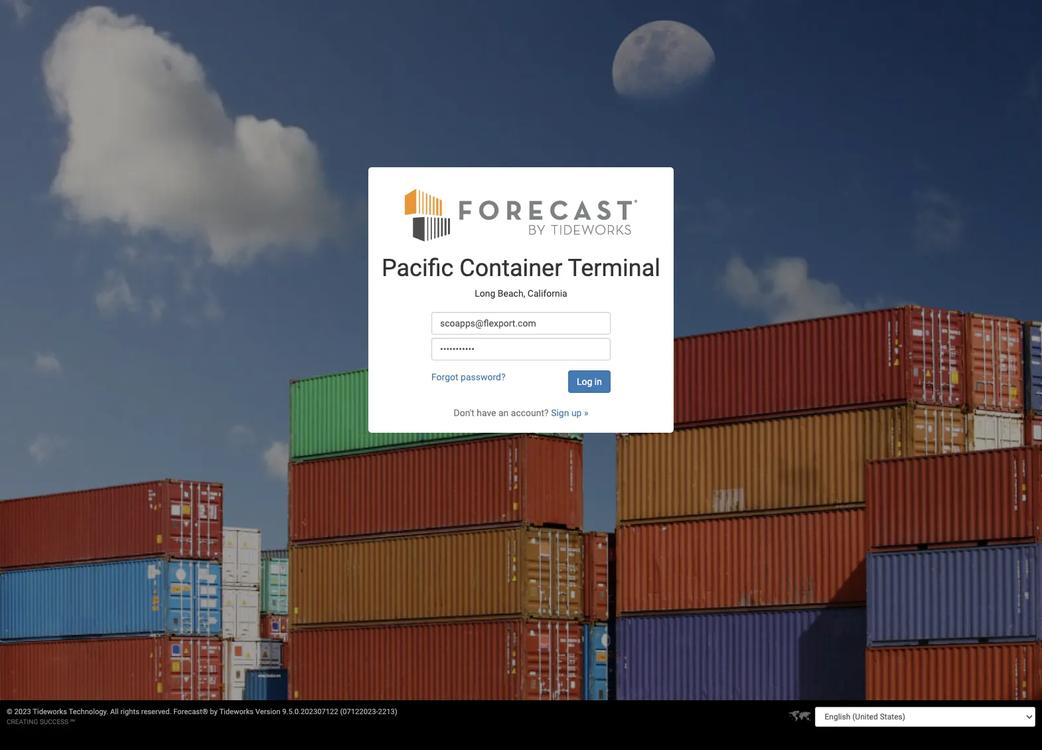 Task type: vqa. For each thing, say whether or not it's contained in the screenshot.
The "Tideworks" to the right
yes



Task type: locate. For each thing, give the bounding box(es) containing it.
©
[[7, 708, 12, 716]]

sign
[[551, 408, 569, 418]]

log
[[577, 376, 593, 387]]

1 horizontal spatial tideworks
[[219, 708, 254, 716]]

password?
[[461, 372, 506, 382]]

container
[[460, 254, 563, 282]]

tideworks right by
[[219, 708, 254, 716]]

version
[[256, 708, 281, 716]]

tideworks up success
[[33, 708, 67, 716]]

2213)
[[378, 708, 398, 716]]

forecast®
[[173, 708, 208, 716]]

0 horizontal spatial tideworks
[[33, 708, 67, 716]]

have
[[477, 408, 496, 418]]

by
[[210, 708, 218, 716]]

pacific
[[382, 254, 454, 282]]

tideworks
[[33, 708, 67, 716], [219, 708, 254, 716]]

Email or username text field
[[432, 312, 611, 335]]

technology.
[[69, 708, 108, 716]]

forgot password? link
[[432, 372, 506, 382]]

℠
[[70, 718, 75, 726]]

creating
[[7, 718, 38, 726]]

account?
[[511, 408, 549, 418]]

log in button
[[568, 370, 611, 393]]

beach,
[[498, 288, 525, 299]]

don't
[[454, 408, 475, 418]]

don't have an account? sign up »
[[454, 408, 589, 418]]

all
[[110, 708, 119, 716]]

terminal
[[568, 254, 661, 282]]



Task type: describe. For each thing, give the bounding box(es) containing it.
2023
[[14, 708, 31, 716]]

california
[[528, 288, 567, 299]]

1 tideworks from the left
[[33, 708, 67, 716]]

sign up » link
[[551, 408, 589, 418]]

© 2023 tideworks technology. all rights reserved. forecast® by tideworks version 9.5.0.202307122 (07122023-2213) creating success ℠
[[7, 708, 398, 726]]

rights
[[121, 708, 139, 716]]

Password password field
[[432, 338, 611, 361]]

forgot password? log in
[[432, 372, 602, 387]]

up
[[572, 408, 582, 418]]

forecast® by tideworks image
[[405, 187, 637, 242]]

success
[[40, 718, 68, 726]]

in
[[595, 376, 602, 387]]

2 tideworks from the left
[[219, 708, 254, 716]]

pacific container terminal long beach, california
[[382, 254, 661, 299]]

reserved.
[[141, 708, 172, 716]]

(07122023-
[[340, 708, 378, 716]]

an
[[499, 408, 509, 418]]

forgot
[[432, 372, 459, 382]]

long
[[475, 288, 496, 299]]

9.5.0.202307122
[[282, 708, 338, 716]]

»
[[584, 408, 589, 418]]



